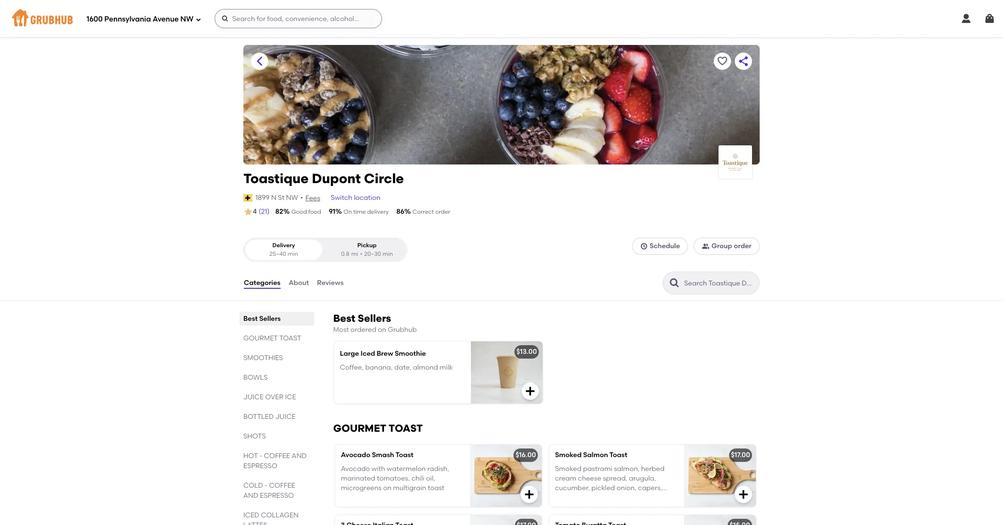 Task type: describe. For each thing, give the bounding box(es) containing it.
best sellers most ordered on grubhub
[[333, 312, 417, 334]]

0.8
[[341, 250, 350, 257]]

on inside best sellers most ordered on grubhub
[[378, 326, 386, 334]]

radish,
[[427, 465, 449, 473]]

shots tab
[[243, 431, 310, 442]]

star icon image
[[243, 207, 253, 217]]

bottled
[[243, 413, 274, 421]]

shots
[[243, 432, 266, 441]]

coffee, banana, date, almond milk
[[340, 363, 453, 371]]

correct
[[413, 209, 434, 215]]

20–30
[[364, 250, 381, 257]]

sellers for best sellers most ordered on grubhub
[[358, 312, 391, 324]]

91
[[329, 208, 336, 216]]

juice inside tab
[[243, 393, 264, 401]]

bottled juice tab
[[243, 412, 310, 422]]

lemon
[[555, 504, 576, 512]]

delivery
[[272, 242, 295, 249]]

toast inside smoked pastrami salmon, herbed cream cheese spread, arugula, cucumber, pickled onion, capers, toasty seasoning, microgreens, lemon wedge on sourdough toast
[[647, 504, 664, 512]]

wedge
[[577, 504, 599, 512]]

86
[[397, 208, 405, 216]]

Search for food, convenience, alcohol... search field
[[215, 9, 382, 28]]

cream
[[555, 474, 577, 483]]

smoked for smoked salmon toast
[[555, 451, 582, 459]]

pennsylvania
[[104, 15, 151, 23]]

nw for 1899 n st nw
[[286, 194, 298, 202]]

option group containing delivery 25–40 min
[[243, 238, 408, 262]]

hot
[[243, 452, 258, 460]]

n
[[271, 194, 276, 202]]

brew
[[377, 350, 393, 358]]

nw for 1600 pennsylvania avenue nw
[[180, 15, 194, 23]]

25–40
[[270, 250, 286, 257]]

date,
[[395, 363, 412, 371]]

fees button
[[305, 193, 321, 204]]

most
[[333, 326, 349, 334]]

avocado smash toast image
[[470, 445, 542, 507]]

avenue
[[153, 15, 179, 23]]

multigrain
[[393, 484, 426, 492]]

iced collagen lattes
[[243, 511, 299, 525]]

categories button
[[243, 266, 281, 300]]

bowls tab
[[243, 373, 310, 383]]

large iced brew smoothie image
[[471, 342, 543, 404]]

best sellers
[[243, 315, 281, 323]]

juice over ice tab
[[243, 392, 310, 402]]

sourdough
[[611, 504, 646, 512]]

mi
[[351, 250, 358, 257]]

collagen
[[261, 511, 299, 519]]

smoked for smoked pastrami salmon, herbed cream cheese spread, arugula, cucumber, pickled onion, capers, toasty seasoning, microgreens, lemon wedge on sourdough toast
[[555, 465, 582, 473]]

gourmet toast tab
[[243, 333, 310, 343]]

on
[[344, 209, 352, 215]]

avocado smash toast
[[341, 451, 414, 459]]

espresso for cold
[[260, 492, 294, 500]]

switch location button
[[330, 193, 381, 203]]

seasoning,
[[577, 494, 612, 502]]

avocado with watermelon radish, marinated tomatoes, chili oil, microgreens on multigrain toast
[[341, 465, 449, 492]]

location
[[354, 194, 381, 202]]

best for best sellers
[[243, 315, 258, 323]]

arugula,
[[629, 474, 656, 483]]

on inside avocado with watermelon radish, marinated tomatoes, chili oil, microgreens on multigrain toast
[[383, 484, 392, 492]]

tomato buratta toast image
[[684, 515, 756, 525]]

1 vertical spatial toast
[[389, 423, 423, 434]]

gourmet inside tab
[[243, 334, 278, 343]]

1600 pennsylvania avenue nw
[[87, 15, 194, 23]]

toastique
[[243, 170, 309, 187]]

$16.00
[[516, 451, 536, 459]]

switch location
[[331, 194, 381, 202]]

espresso for hot
[[243, 462, 277, 470]]

search icon image
[[669, 277, 681, 289]]

iced
[[361, 350, 375, 358]]

good food
[[291, 209, 321, 215]]

smoked salmon toast
[[555, 451, 628, 459]]

save this restaurant button
[[714, 53, 731, 70]]

reviews button
[[317, 266, 344, 300]]

salmon
[[583, 451, 608, 459]]

svg image inside schedule button
[[640, 243, 648, 250]]

bowls
[[243, 374, 268, 382]]

save this restaurant image
[[717, 55, 728, 67]]

iced collagen lattes tab
[[243, 510, 310, 525]]

large iced brew smoothie
[[340, 350, 426, 358]]

hot - coffee and espresso tab
[[243, 451, 310, 471]]

chili
[[412, 474, 425, 483]]

lattes
[[243, 521, 267, 525]]

toast for avocado smash toast
[[396, 451, 414, 459]]

coffee,
[[340, 363, 364, 371]]

82
[[275, 208, 283, 216]]

$17.00
[[731, 451, 750, 459]]

microgreens
[[341, 484, 382, 492]]

• inside pickup 0.8 mi • 20–30 min
[[360, 250, 363, 257]]

subscription pass image
[[243, 194, 253, 202]]

on time delivery
[[344, 209, 389, 215]]

Search Toastique Dupont Circle search field
[[684, 279, 757, 288]]

almond
[[413, 363, 438, 371]]

large
[[340, 350, 359, 358]]

delivery
[[367, 209, 389, 215]]

group order
[[712, 242, 752, 250]]

1 horizontal spatial gourmet
[[333, 423, 387, 434]]

switch
[[331, 194, 352, 202]]

coffee for cold
[[269, 482, 295, 490]]

- for hot
[[260, 452, 262, 460]]

herbed
[[641, 465, 665, 473]]

toast for smoked salmon toast
[[610, 451, 628, 459]]

avocado for avocado with watermelon radish, marinated tomatoes, chili oil, microgreens on multigrain toast
[[341, 465, 370, 473]]

main navigation navigation
[[0, 0, 1004, 37]]

group
[[712, 242, 733, 250]]

cold
[[243, 482, 263, 490]]

schedule
[[650, 242, 680, 250]]

smoothies
[[243, 354, 283, 362]]



Task type: locate. For each thing, give the bounding box(es) containing it.
min inside the delivery 25–40 min
[[288, 250, 298, 257]]

pickup
[[358, 242, 377, 249]]

• fees
[[300, 194, 320, 202]]

avocado inside avocado with watermelon radish, marinated tomatoes, chili oil, microgreens on multigrain toast
[[341, 465, 370, 473]]

1 avocado from the top
[[341, 451, 371, 459]]

- right hot on the left of the page
[[260, 452, 262, 460]]

0 horizontal spatial gourmet toast
[[243, 334, 301, 343]]

1 horizontal spatial toast
[[389, 423, 423, 434]]

espresso inside cold - coffee and espresso
[[260, 492, 294, 500]]

0 vertical spatial nw
[[180, 15, 194, 23]]

1 vertical spatial gourmet
[[333, 423, 387, 434]]

1 vertical spatial smoked
[[555, 465, 582, 473]]

with
[[372, 465, 385, 473]]

ordered
[[351, 326, 376, 334]]

0 horizontal spatial •
[[300, 194, 303, 202]]

1 vertical spatial and
[[243, 492, 258, 500]]

about
[[289, 279, 309, 287]]

0 vertical spatial and
[[292, 452, 307, 460]]

0 vertical spatial order
[[435, 209, 450, 215]]

banana,
[[365, 363, 393, 371]]

cold - coffee and espresso
[[243, 482, 295, 500]]

and for hot - coffee and espresso
[[292, 452, 307, 460]]

1 vertical spatial order
[[734, 242, 752, 250]]

on inside smoked pastrami salmon, herbed cream cheese spread, arugula, cucumber, pickled onion, capers, toasty seasoning, microgreens, lemon wedge on sourdough toast
[[601, 504, 609, 512]]

1 vertical spatial coffee
[[269, 482, 295, 490]]

order inside button
[[734, 242, 752, 250]]

min right 20–30
[[383, 250, 393, 257]]

toast inside tab
[[279, 334, 301, 343]]

1 vertical spatial gourmet toast
[[333, 423, 423, 434]]

1 vertical spatial nw
[[286, 194, 298, 202]]

sellers
[[358, 312, 391, 324], [259, 315, 281, 323]]

- inside hot - coffee and espresso
[[260, 452, 262, 460]]

0 horizontal spatial juice
[[243, 393, 264, 401]]

juice down bowls
[[243, 393, 264, 401]]

st
[[278, 194, 285, 202]]

0 vertical spatial •
[[300, 194, 303, 202]]

1 horizontal spatial toast
[[647, 504, 664, 512]]

1899 n st nw button
[[255, 193, 299, 203]]

grubhub
[[388, 326, 417, 334]]

gourmet toast up smoothies 'tab'
[[243, 334, 301, 343]]

0 horizontal spatial best
[[243, 315, 258, 323]]

0 horizontal spatial toast
[[428, 484, 445, 492]]

correct order
[[413, 209, 450, 215]]

watermelon
[[387, 465, 426, 473]]

and inside hot - coffee and espresso
[[292, 452, 307, 460]]

toast up smash
[[389, 423, 423, 434]]

0 horizontal spatial gourmet
[[243, 334, 278, 343]]

gourmet toast inside tab
[[243, 334, 301, 343]]

0 vertical spatial toast
[[279, 334, 301, 343]]

1 horizontal spatial min
[[383, 250, 393, 257]]

best inside tab
[[243, 315, 258, 323]]

dupont
[[312, 170, 361, 187]]

0 horizontal spatial toast
[[396, 451, 414, 459]]

smoked inside smoked pastrami salmon, herbed cream cheese spread, arugula, cucumber, pickled onion, capers, toasty seasoning, microgreens, lemon wedge on sourdough toast
[[555, 465, 582, 473]]

2 vertical spatial on
[[601, 504, 609, 512]]

best inside best sellers most ordered on grubhub
[[333, 312, 356, 324]]

nw right st at the top left of the page
[[286, 194, 298, 202]]

0 vertical spatial espresso
[[243, 462, 277, 470]]

marinated
[[341, 474, 375, 483]]

2 min from the left
[[383, 250, 393, 257]]

categories
[[244, 279, 281, 287]]

1 horizontal spatial nw
[[286, 194, 298, 202]]

best sellers tab
[[243, 314, 310, 324]]

(21)
[[259, 208, 270, 216]]

0 vertical spatial on
[[378, 326, 386, 334]]

1 min from the left
[[288, 250, 298, 257]]

• inside • fees
[[300, 194, 303, 202]]

sellers up ordered on the bottom left of page
[[358, 312, 391, 324]]

svg image
[[984, 13, 996, 24], [195, 17, 201, 22], [524, 489, 535, 500], [738, 489, 750, 500]]

2 toast from the left
[[610, 451, 628, 459]]

smoothie
[[395, 350, 426, 358]]

food
[[309, 209, 321, 215]]

toasty
[[555, 494, 576, 502]]

1 horizontal spatial -
[[265, 482, 268, 490]]

0 vertical spatial smoked
[[555, 451, 582, 459]]

milk
[[440, 363, 453, 371]]

0 horizontal spatial order
[[435, 209, 450, 215]]

- for cold
[[265, 482, 268, 490]]

ice
[[285, 393, 296, 401]]

coffee inside hot - coffee and espresso
[[264, 452, 290, 460]]

0 horizontal spatial nw
[[180, 15, 194, 23]]

espresso up 'collagen'
[[260, 492, 294, 500]]

avocado for avocado smash toast
[[341, 451, 371, 459]]

smash
[[372, 451, 394, 459]]

people icon image
[[702, 243, 710, 250]]

share icon image
[[738, 55, 750, 67]]

juice
[[243, 393, 264, 401], [275, 413, 296, 421]]

• left fees
[[300, 194, 303, 202]]

best up most
[[333, 312, 356, 324]]

order right the group
[[734, 242, 752, 250]]

1 horizontal spatial order
[[734, 242, 752, 250]]

min inside pickup 0.8 mi • 20–30 min
[[383, 250, 393, 257]]

over
[[265, 393, 284, 401]]

toast
[[396, 451, 414, 459], [610, 451, 628, 459]]

gourmet toast up avocado smash toast
[[333, 423, 423, 434]]

pickled
[[592, 484, 615, 492]]

0 horizontal spatial sellers
[[259, 315, 281, 323]]

smoked salmon toast image
[[684, 445, 756, 507]]

- inside cold - coffee and espresso
[[265, 482, 268, 490]]

coffee
[[264, 452, 290, 460], [269, 482, 295, 490]]

iced
[[243, 511, 259, 519]]

nw inside "main navigation" navigation
[[180, 15, 194, 23]]

toast up salmon,
[[610, 451, 628, 459]]

- right cold on the bottom of page
[[265, 482, 268, 490]]

salmon,
[[614, 465, 640, 473]]

1 toast from the left
[[396, 451, 414, 459]]

1899
[[256, 194, 270, 202]]

avocado
[[341, 451, 371, 459], [341, 465, 370, 473]]

gourmet up avocado smash toast
[[333, 423, 387, 434]]

0 vertical spatial juice
[[243, 393, 264, 401]]

order for group order
[[734, 242, 752, 250]]

sellers up gourmet toast tab
[[259, 315, 281, 323]]

1 vertical spatial •
[[360, 250, 363, 257]]

time
[[353, 209, 366, 215]]

on right ordered on the bottom left of page
[[378, 326, 386, 334]]

•
[[300, 194, 303, 202], [360, 250, 363, 257]]

toast up smoothies 'tab'
[[279, 334, 301, 343]]

pastrami
[[583, 465, 613, 473]]

schedule button
[[632, 238, 688, 255]]

gourmet down "best sellers"
[[243, 334, 278, 343]]

min
[[288, 250, 298, 257], [383, 250, 393, 257]]

and down shots tab
[[292, 452, 307, 460]]

bottled juice
[[243, 413, 296, 421]]

0 horizontal spatial and
[[243, 492, 258, 500]]

about button
[[288, 266, 310, 300]]

toast down 'oil,'
[[428, 484, 445, 492]]

cold - coffee and espresso tab
[[243, 481, 310, 501]]

• right mi
[[360, 250, 363, 257]]

toast
[[428, 484, 445, 492], [647, 504, 664, 512]]

circle
[[364, 170, 404, 187]]

delivery 25–40 min
[[270, 242, 298, 257]]

0 vertical spatial avocado
[[341, 451, 371, 459]]

1 horizontal spatial gourmet toast
[[333, 423, 423, 434]]

on down the seasoning,
[[601, 504, 609, 512]]

2 smoked from the top
[[555, 465, 582, 473]]

1 smoked from the top
[[555, 451, 582, 459]]

cheese
[[578, 474, 601, 483]]

0 vertical spatial -
[[260, 452, 262, 460]]

toast down capers,
[[647, 504, 664, 512]]

1 vertical spatial juice
[[275, 413, 296, 421]]

sellers for best sellers
[[259, 315, 281, 323]]

order for correct order
[[435, 209, 450, 215]]

reviews
[[317, 279, 344, 287]]

0 vertical spatial coffee
[[264, 452, 290, 460]]

group order button
[[694, 238, 760, 255]]

1 horizontal spatial and
[[292, 452, 307, 460]]

nw right "avenue"
[[180, 15, 194, 23]]

nw inside 1899 n st nw button
[[286, 194, 298, 202]]

1 vertical spatial toast
[[647, 504, 664, 512]]

fees
[[306, 194, 320, 202]]

1 vertical spatial espresso
[[260, 492, 294, 500]]

0 horizontal spatial toast
[[279, 334, 301, 343]]

gourmet
[[243, 334, 278, 343], [333, 423, 387, 434]]

juice inside "tab"
[[275, 413, 296, 421]]

and inside cold - coffee and espresso
[[243, 492, 258, 500]]

1 horizontal spatial •
[[360, 250, 363, 257]]

0 vertical spatial gourmet toast
[[243, 334, 301, 343]]

onion,
[[617, 484, 637, 492]]

order right correct
[[435, 209, 450, 215]]

juice down ice
[[275, 413, 296, 421]]

1 vertical spatial on
[[383, 484, 392, 492]]

toastique dupont circle logo image
[[719, 149, 752, 175]]

smoothies tab
[[243, 353, 310, 363]]

option group
[[243, 238, 408, 262]]

coffee down hot - coffee and espresso tab
[[269, 482, 295, 490]]

espresso down hot on the left of the page
[[243, 462, 277, 470]]

$13.00
[[517, 348, 537, 356]]

1 horizontal spatial toast
[[610, 451, 628, 459]]

0 horizontal spatial min
[[288, 250, 298, 257]]

svg image
[[961, 13, 972, 24], [221, 15, 229, 22], [640, 243, 648, 250], [525, 386, 536, 397]]

0 horizontal spatial -
[[260, 452, 262, 460]]

2 avocado from the top
[[341, 465, 370, 473]]

best for best sellers most ordered on grubhub
[[333, 312, 356, 324]]

tomatoes,
[[377, 474, 410, 483]]

toastique dupont circle
[[243, 170, 404, 187]]

good
[[291, 209, 307, 215]]

oil,
[[426, 474, 435, 483]]

1 vertical spatial avocado
[[341, 465, 370, 473]]

caret left icon image
[[254, 55, 265, 67]]

juice over ice
[[243, 393, 296, 401]]

and
[[292, 452, 307, 460], [243, 492, 258, 500]]

on
[[378, 326, 386, 334], [383, 484, 392, 492], [601, 504, 609, 512]]

and for cold - coffee and espresso
[[243, 492, 258, 500]]

smoked
[[555, 451, 582, 459], [555, 465, 582, 473]]

hot - coffee and espresso
[[243, 452, 307, 470]]

and down cold on the bottom of page
[[243, 492, 258, 500]]

toast inside avocado with watermelon radish, marinated tomatoes, chili oil, microgreens on multigrain toast
[[428, 484, 445, 492]]

sellers inside best sellers most ordered on grubhub
[[358, 312, 391, 324]]

coffee inside cold - coffee and espresso
[[269, 482, 295, 490]]

coffee for hot
[[264, 452, 290, 460]]

cucumber,
[[555, 484, 590, 492]]

espresso
[[243, 462, 277, 470], [260, 492, 294, 500]]

best up gourmet toast tab
[[243, 315, 258, 323]]

0 vertical spatial toast
[[428, 484, 445, 492]]

1 horizontal spatial sellers
[[358, 312, 391, 324]]

coffee down shots tab
[[264, 452, 290, 460]]

1 vertical spatial -
[[265, 482, 268, 490]]

sellers inside tab
[[259, 315, 281, 323]]

espresso inside hot - coffee and espresso
[[243, 462, 277, 470]]

microgreens,
[[614, 494, 656, 502]]

1600
[[87, 15, 103, 23]]

on down tomatoes,
[[383, 484, 392, 492]]

toast up watermelon
[[396, 451, 414, 459]]

1 horizontal spatial best
[[333, 312, 356, 324]]

1 horizontal spatial juice
[[275, 413, 296, 421]]

0 vertical spatial gourmet
[[243, 334, 278, 343]]

3 cheese italian toast image
[[470, 515, 542, 525]]

min down delivery
[[288, 250, 298, 257]]



Task type: vqa. For each thing, say whether or not it's contained in the screenshot.
comes with your choice of rice or french fries! to the right
no



